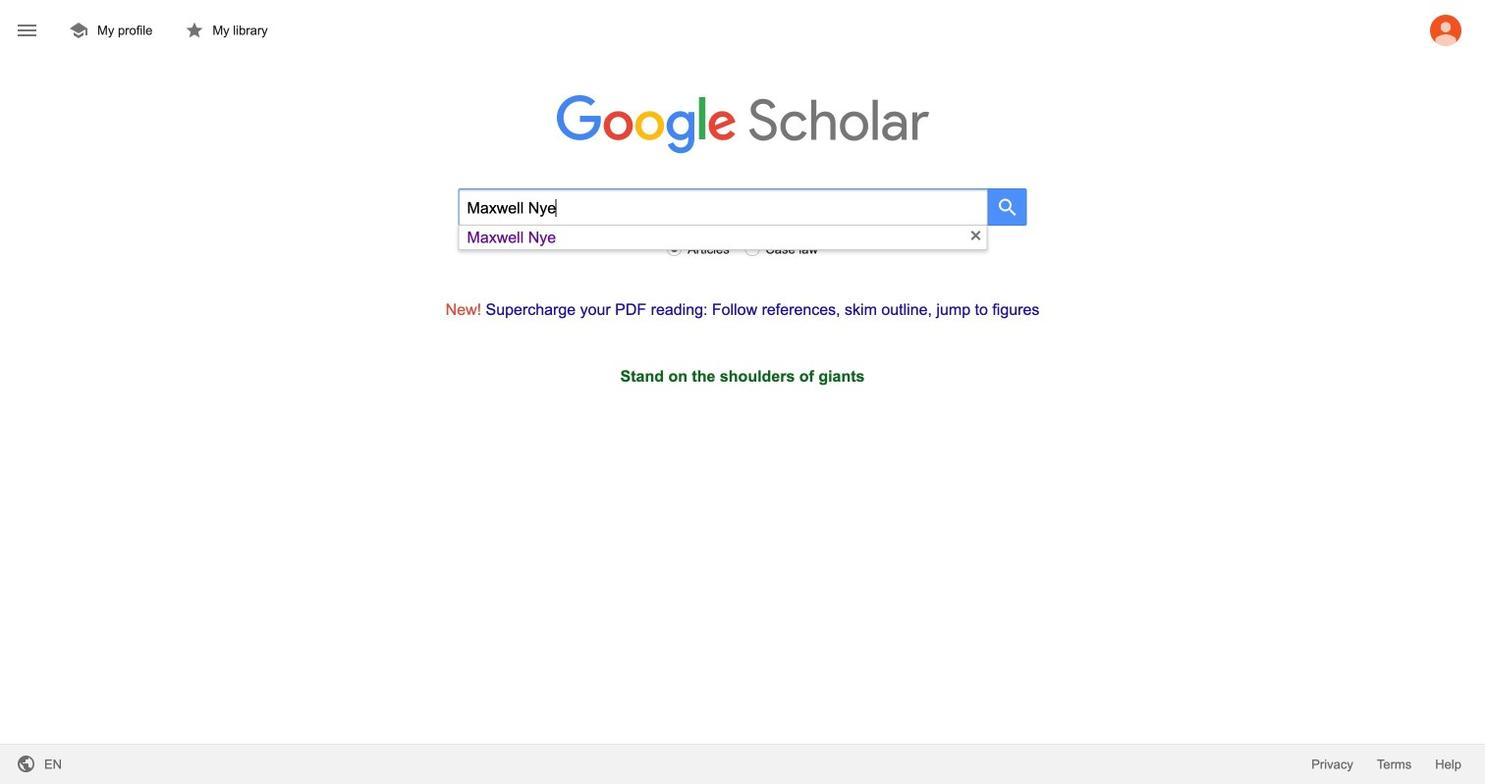 Task type: describe. For each thing, give the bounding box(es) containing it.
search image
[[997, 197, 1018, 218]]

maxwell image
[[1430, 15, 1461, 46]]



Task type: vqa. For each thing, say whether or not it's contained in the screenshot.
More icon to the bottom
no



Task type: locate. For each thing, give the bounding box(es) containing it.
banner
[[0, 0, 1485, 250]]

Search text field
[[458, 189, 989, 226]]

footer
[[0, 744, 1485, 785]]



